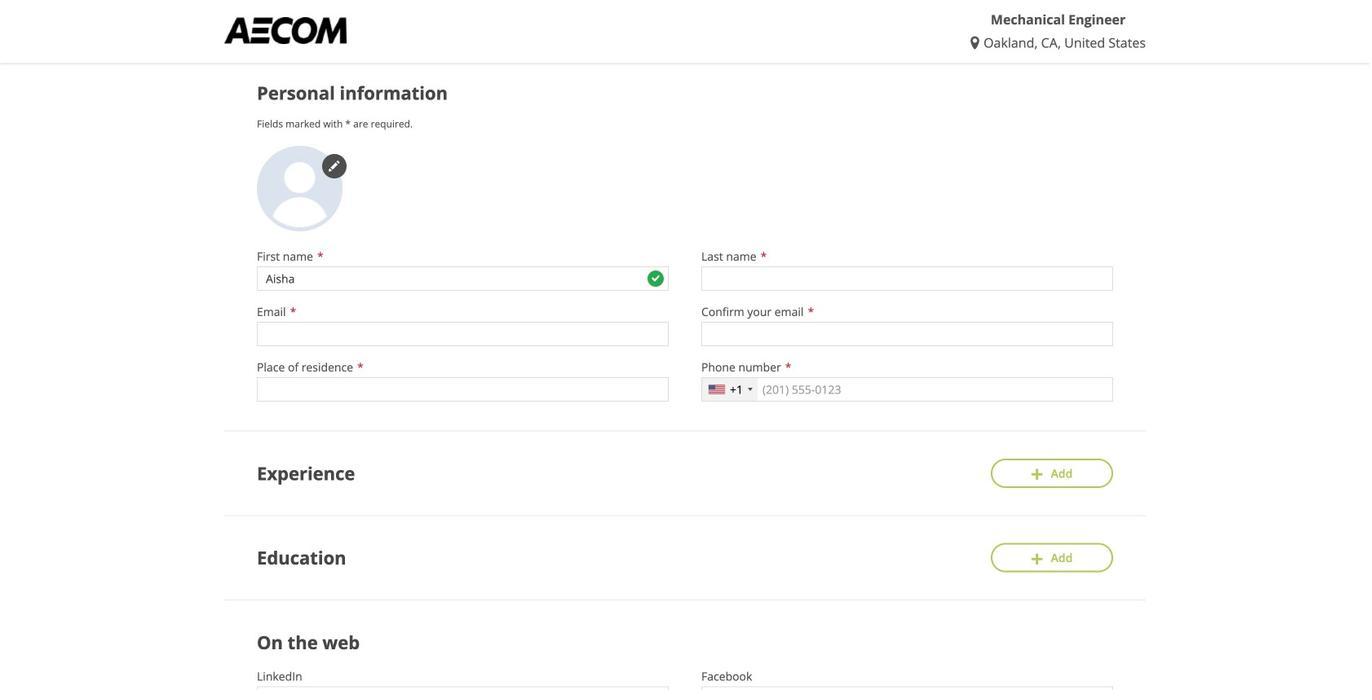 Task type: vqa. For each thing, say whether or not it's contained in the screenshot.
Location icon
yes



Task type: locate. For each thing, give the bounding box(es) containing it.
location image
[[971, 36, 984, 49]]



Task type: describe. For each thing, give the bounding box(es) containing it.
aecom logo image
[[224, 17, 347, 44]]



